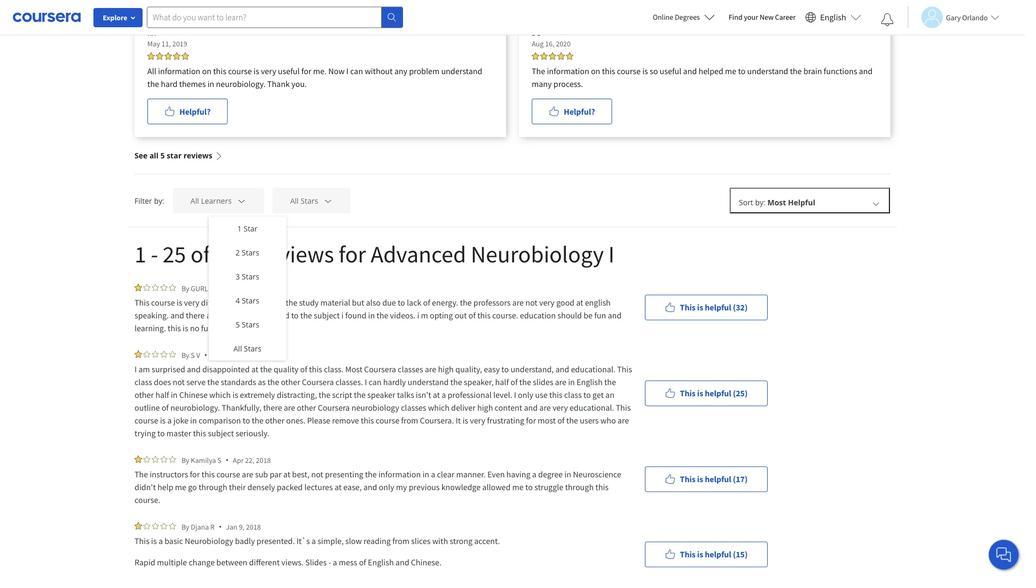 Task type: vqa. For each thing, say whether or not it's contained in the screenshot.
Chevron Down image
yes



Task type: describe. For each thing, give the bounding box(es) containing it.
and down use
[[524, 403, 538, 413]]

other down distracting, on the bottom of the page
[[297, 403, 316, 413]]

understand inside i am surprised and disappointed at the quality of this class. most coursera classes are high quality, easy to understand, and educational. this class does not serve the standards as the other coursera classes. i can hardly understand the speaker, half of the slides are in english the other half in chinese which is extremely distracting, the script the speaker talks isn't at a professional level. i only use this class to get an outline of neurobiology. thankfully, there are other coursera neurobiology classes which deliver high content and are very educational. this course is a joke in comparison to the other ones. please remove this course from coursera. it is very frustrating for most of the users who are trying to master this subject seriously.
[[408, 377, 449, 388]]

can inside i am surprised and disappointed at the quality of this class. most coursera classes are high quality, easy to understand, and educational. this class does not serve the standards as the other coursera classes. i can hardly understand the speaker, half of the slides are in english the other half in chinese which is extremely distracting, the script the speaker talks isn't at a professional level. i only use this class to get an outline of neurobiology. thankfully, there are other coursera neurobiology classes which deliver high content and are very educational. this course is a joke in comparison to the other ones. please remove this course from coursera. it is very frustrating for most of the users who are trying to master this subject seriously.
[[369, 377, 382, 388]]

very down by gurleen s
[[184, 297, 199, 308]]

related
[[264, 310, 290, 321]]

is inside this is helpful (15) button
[[697, 550, 704, 561]]

course inside the this course is very difficult not only due to the study material but also due to lack of energy. the professors are not very good at english speaking. and there are many errors related to the subject i found in the videos. i m opting out of this course. education should be fun and learning. this is no fun at all.
[[151, 297, 175, 308]]

lack
[[407, 297, 422, 308]]

1 horizontal spatial which
[[428, 403, 450, 413]]

1 vertical spatial class
[[564, 390, 582, 401]]

all stars inside all stars menu item
[[234, 344, 262, 354]]

2018 for this is helpful (17)
[[256, 456, 271, 465]]

the left users
[[567, 416, 578, 426]]

all stars inside all stars dropdown button
[[290, 196, 318, 206]]

outline
[[135, 403, 160, 413]]

1 i from the left
[[342, 310, 344, 321]]

sub
[[255, 469, 268, 480]]

functions
[[824, 66, 858, 76]]

filter
[[135, 196, 152, 206]]

users
[[580, 416, 599, 426]]

to right related
[[291, 310, 299, 321]]

easy
[[484, 364, 500, 375]]

1 horizontal spatial •
[[219, 522, 222, 533]]

this is helpful (32) button
[[645, 295, 768, 321]]

subject inside the this course is very difficult not only due to the study material but also due to lack of energy. the professors are not very good at english speaking. and there are many errors related to the subject i found in the videos. i m opting out of this course. education should be fun and learning. this is no fun at all.
[[314, 310, 340, 321]]

in down does
[[171, 390, 178, 401]]

s for by kamilya s • apr 22, 2018
[[218, 456, 222, 465]]

views.
[[282, 558, 304, 568]]

surprised
[[152, 364, 185, 375]]

and right functions
[[859, 66, 873, 76]]

videos.
[[390, 310, 416, 321]]

djana
[[191, 523, 209, 532]]

• for course
[[226, 456, 229, 466]]

and inside the instructors for this course are sub par at best, not presenting the information in a clear manner. even having a degree in neuroscience didn't help me go through their densely packed lectures at ease, and only my previous knowledge allowed me to struggle through this course.
[[364, 482, 377, 493]]

stars for 3 stars menu item
[[242, 272, 259, 282]]

9,
[[239, 523, 245, 532]]

helpful? for process.
[[564, 106, 595, 117]]

this inside all information on this course is very useful for me. now i can without any problem understand the hard themes in neurobiology. thank you.
[[213, 66, 226, 76]]

degrees
[[675, 12, 700, 22]]

2017
[[236, 351, 250, 360]]

having
[[507, 469, 531, 480]]

for inside all information on this course is very useful for me. now i can without any problem understand the hard themes in neurobiology. thank you.
[[302, 66, 312, 76]]

slides
[[533, 377, 554, 388]]

the right serve
[[207, 377, 219, 388]]

who
[[601, 416, 616, 426]]

information inside the instructors for this course are sub par at best, not presenting the information in a clear manner. even having a degree in neuroscience didn't help me go through their densely packed lectures at ease, and only my previous knowledge allowed me to struggle through this course.
[[379, 469, 421, 480]]

very down deliver
[[470, 416, 486, 426]]

course inside all information on this course is very useful for me. now i can without any problem understand the hard themes in neurobiology. thank you.
[[228, 66, 252, 76]]

1 vertical spatial high
[[477, 403, 493, 413]]

a left joke
[[167, 416, 172, 426]]

is inside all information on this course is very useful for me. now i can without any problem understand the hard themes in neurobiology. thank you.
[[254, 66, 259, 76]]

script
[[332, 390, 352, 401]]

joke
[[173, 416, 189, 426]]

brain
[[804, 66, 822, 76]]

study
[[299, 297, 319, 308]]

best,
[[292, 469, 310, 480]]

reviews
[[184, 151, 212, 161]]

the up the out at the bottom left
[[460, 297, 472, 308]]

4 stars
[[236, 296, 259, 306]]

0 vertical spatial educational.
[[571, 364, 616, 375]]

1 horizontal spatial half
[[495, 377, 509, 388]]

the left the script at the bottom left of page
[[319, 390, 331, 401]]

kamilya
[[191, 456, 216, 465]]

menu containing 1 star
[[209, 217, 287, 361]]

the down quality,
[[451, 377, 462, 388]]

in right 'degree'
[[565, 469, 571, 480]]

helpful? button for hard
[[147, 99, 228, 124]]

the right as
[[268, 377, 279, 388]]

classes.
[[336, 377, 363, 388]]

all inside dropdown button
[[290, 196, 299, 206]]

standards
[[221, 377, 256, 388]]

online degrees button
[[644, 5, 724, 29]]

of right mess
[[359, 558, 366, 568]]

for inside the instructors for this course are sub par at best, not presenting the information in a clear manner. even having a degree in neuroscience didn't help me go through their densely packed lectures at ease, and only my previous knowledge allowed me to struggle through this course.
[[190, 469, 200, 480]]

this for this is helpful (15)
[[680, 550, 696, 561]]

and left helped
[[683, 66, 697, 76]]

from inside i am surprised and disappointed at the quality of this class. most coursera classes are high quality, easy to understand, and educational. this class does not serve the standards as the other coursera classes. i can hardly understand the speaker, half of the slides are in english the other half in chinese which is extremely distracting, the script the speaker talks isn't at a professional level. i only use this class to get an outline of neurobiology. thankfully, there are other coursera neurobiology classes which deliver high content and are very educational. this course is a joke in comparison to the other ones. please remove this course from coursera. it is very frustrating for most of the users who are trying to master this subject seriously.
[[401, 416, 418, 426]]

and left chinese.
[[396, 558, 409, 568]]

of right most
[[558, 416, 565, 426]]

you.
[[292, 79, 307, 89]]

4 stars menu item
[[209, 289, 287, 313]]

are up education
[[513, 297, 524, 308]]

chevron down image inside all stars dropdown button
[[323, 196, 333, 206]]

the up seriously.
[[252, 416, 264, 426]]

0 horizontal spatial me
[[175, 482, 186, 493]]

stars for all stars menu item
[[244, 344, 262, 354]]

an
[[606, 390, 615, 401]]

by for this is helpful (25)
[[182, 351, 189, 360]]

a right having on the bottom
[[532, 469, 537, 480]]

1 horizontal spatial fun
[[595, 310, 606, 321]]

to down thankfully,
[[243, 416, 250, 426]]

apr
[[233, 456, 244, 465]]

learning.
[[135, 323, 166, 334]]

all stars menu item
[[209, 337, 287, 361]]

1 star
[[237, 224, 258, 234]]

presenting
[[325, 469, 363, 480]]

to left lack
[[398, 297, 405, 308]]

lectures
[[305, 482, 333, 493]]

other left ones.
[[265, 416, 285, 426]]

are up isn't
[[425, 364, 436, 375]]

this is helpful (25)
[[680, 389, 748, 399]]

not inside the instructors for this course are sub par at best, not presenting the information in a clear manner. even having a degree in neuroscience didn't help me go through their densely packed lectures at ease, and only my previous knowledge allowed me to struggle through this course.
[[311, 469, 323, 480]]

coursera.
[[420, 416, 454, 426]]

advanced
[[371, 239, 466, 269]]

are right who
[[618, 416, 629, 426]]

packed
[[277, 482, 303, 493]]

the for the instructors for this course are sub par at best, not presenting the information in a clear manner. even having a degree in neuroscience didn't help me go through their densely packed lectures at ease, and only my previous knowledge allowed me to struggle through this course.
[[135, 469, 148, 480]]

to left get
[[584, 390, 591, 401]]

s for by gurleen s
[[222, 284, 226, 293]]

found
[[345, 310, 367, 321]]

are up most
[[540, 403, 551, 413]]

1 horizontal spatial neurobiology
[[471, 239, 604, 269]]

education
[[520, 310, 556, 321]]

are right slides
[[555, 377, 567, 388]]

a right isn't
[[442, 390, 446, 401]]

this for this is a basic neurobiology badly presented. it`s a simple, slow reading from slices with strong accent.
[[135, 536, 150, 547]]

speaker
[[367, 390, 396, 401]]

and up serve
[[187, 364, 201, 375]]

2 stars
[[236, 248, 259, 258]]

the left study
[[286, 297, 298, 308]]

are up ones.
[[284, 403, 295, 413]]

a left clear
[[431, 469, 435, 480]]

i right classes.
[[365, 377, 367, 388]]

• for disappointed
[[204, 350, 207, 361]]

slices
[[411, 536, 431, 547]]

slides
[[305, 558, 327, 568]]

basic
[[165, 536, 183, 547]]

1 vertical spatial educational.
[[570, 403, 614, 413]]

are inside the instructors for this course are sub par at best, not presenting the information in a clear manner. even having a degree in neuroscience didn't help me go through their densely packed lectures at ease, and only my previous knowledge allowed me to struggle through this course.
[[242, 469, 253, 480]]

at down presenting
[[335, 482, 342, 493]]

to up related
[[277, 297, 284, 308]]

explore button
[[93, 8, 143, 27]]

other up outline
[[135, 390, 154, 401]]

speaking.
[[135, 310, 169, 321]]

1 - 25 of 137 reviews for advanced neurobiology i
[[135, 239, 615, 269]]

this is a basic neurobiology badly presented. it`s a simple, slow reading from slices with strong accent.
[[135, 536, 500, 547]]

in right joke
[[190, 416, 197, 426]]

in up previous
[[423, 469, 429, 480]]

in inside the this course is very difficult not only due to the study material but also due to lack of energy. the professors are not very good at english speaking. and there are many errors related to the subject i found in the videos. i m opting out of this course. education should be fun and learning. this is no fun at all.
[[368, 310, 375, 321]]

hardly
[[383, 377, 406, 388]]

are down difficult
[[207, 310, 218, 321]]

1 by from the top
[[182, 284, 189, 293]]

see all 5 star reviews button
[[135, 137, 223, 174]]

the up an
[[605, 377, 616, 388]]

on for process.
[[591, 66, 601, 76]]

seriously.
[[236, 428, 269, 439]]

this for this course is very difficult not only due to the study material but also due to lack of energy. the professors are not very good at english speaking. and there are many errors related to the subject i found in the videos. i m opting out of this course. education should be fun and learning. this is no fun at all.
[[135, 297, 150, 308]]

at right "par"
[[283, 469, 290, 480]]

1 vertical spatial coursera
[[302, 377, 334, 388]]

help
[[158, 482, 173, 493]]

find your new career link
[[724, 11, 801, 24]]

this is helpful (25) button
[[645, 381, 768, 407]]

2 i from the left
[[417, 310, 419, 321]]

a right the it`s
[[312, 536, 316, 547]]

to right trying
[[157, 428, 165, 439]]

stars inside dropdown button
[[301, 196, 318, 206]]

strong
[[450, 536, 473, 547]]

show notifications image
[[881, 13, 894, 26]]

also
[[366, 297, 381, 308]]

all stars button
[[273, 188, 351, 214]]

i up english
[[609, 239, 615, 269]]

orlando
[[963, 13, 988, 22]]

0 horizontal spatial class
[[135, 377, 152, 388]]

any
[[395, 66, 407, 76]]

course. inside the this course is very difficult not only due to the study material but also due to lack of energy. the professors are not very good at english speaking. and there are many errors related to the subject i found in the videos. i m opting out of this course. education should be fun and learning. this is no fun at all.
[[493, 310, 518, 321]]

1 horizontal spatial -
[[329, 558, 331, 568]]

by for this is helpful (17)
[[182, 456, 189, 465]]

see all 5 star reviews
[[135, 151, 212, 161]]

previous
[[409, 482, 440, 493]]

good
[[557, 297, 575, 308]]

helped
[[699, 66, 724, 76]]

5 stars menu item
[[209, 313, 287, 337]]

at up as
[[251, 364, 259, 375]]

i left am
[[135, 364, 137, 375]]

other down the quality
[[281, 377, 300, 388]]

disappointed
[[202, 364, 250, 375]]

1 through from the left
[[199, 482, 227, 493]]

reviews
[[254, 239, 334, 269]]

is inside this is helpful (32) button
[[697, 303, 704, 313]]

the inside all information on this course is very useful for me. now i can without any problem understand the hard themes in neurobiology. thank you.
[[147, 79, 159, 89]]

a left mess
[[333, 558, 337, 568]]

of right the quality
[[300, 364, 307, 375]]

be
[[584, 310, 593, 321]]

there inside i am surprised and disappointed at the quality of this class. most coursera classes are high quality, easy to understand, and educational. this class does not serve the standards as the other coursera classes. i can hardly understand the speaker, half of the slides are in english the other half in chinese which is extremely distracting, the script the speaker talks isn't at a professional level. i only use this class to get an outline of neurobiology. thankfully, there are other coursera neurobiology classes which deliver high content and are very educational. this course is a joke in comparison to the other ones. please remove this course from coursera. it is very frustrating for most of the users who are trying to master this subject seriously.
[[263, 403, 282, 413]]

course. inside the instructors for this course are sub par at best, not presenting the information in a clear manner. even having a degree in neuroscience didn't help me go through their densely packed lectures at ease, and only my previous knowledge allowed me to struggle through this course.
[[135, 495, 160, 506]]

the for the information on this course is so useful and helped me to understand the brain functions and many process.
[[532, 66, 545, 76]]

a left basic
[[159, 536, 163, 547]]

with
[[432, 536, 448, 547]]

of up level.
[[511, 377, 518, 388]]

2 vertical spatial english
[[368, 558, 394, 568]]

and right 'speaking.'
[[170, 310, 184, 321]]

between
[[216, 558, 247, 568]]

problem
[[409, 66, 440, 76]]

in inside all information on this course is very useful for me. now i can without any problem understand the hard themes in neurobiology. thank you.
[[208, 79, 214, 89]]

to inside the instructors for this course are sub par at best, not presenting the information in a clear manner. even having a degree in neuroscience didn't help me go through their densely packed lectures at ease, and only my previous knowledge allowed me to struggle through this course.
[[526, 482, 533, 493]]

online degrees
[[653, 12, 700, 22]]

0 horizontal spatial chevron down image
[[237, 196, 246, 206]]

gary orlando
[[946, 13, 988, 22]]

the down study
[[300, 310, 312, 321]]

25
[[163, 239, 186, 269]]

m
[[421, 310, 428, 321]]

i right level.
[[514, 390, 516, 401]]

different
[[249, 558, 280, 568]]

for inside i am surprised and disappointed at the quality of this class. most coursera classes are high quality, easy to understand, and educational. this class does not serve the standards as the other coursera classes. i can hardly understand the speaker, half of the slides are in english the other half in chinese which is extremely distracting, the script the speaker talks isn't at a professional level. i only use this class to get an outline of neurobiology. thankfully, there are other coursera neurobiology classes which deliver high content and are very educational. this course is a joke in comparison to the other ones. please remove this course from coursera. it is very frustrating for most of the users who are trying to master this subject seriously.
[[526, 416, 536, 426]]

all.
[[223, 323, 234, 334]]

stars for "4 stars" menu item
[[242, 296, 259, 306]]

0 vertical spatial which
[[209, 390, 231, 401]]

on for hard
[[202, 66, 211, 76]]

by s v • dec 27, 2017
[[182, 350, 250, 361]]

0 horizontal spatial -
[[151, 239, 158, 269]]

this course is very difficult not only due to the study material but also due to lack of energy. the professors are not very good at english speaking. and there are many errors related to the subject i found in the videos. i m opting out of this course. education should be fun and learning. this is no fun at all.
[[135, 297, 624, 334]]



Task type: locate. For each thing, give the bounding box(es) containing it.
1 helpful? button from the left
[[147, 99, 228, 124]]

fun right no
[[201, 323, 213, 334]]

16,
[[545, 39, 555, 49]]

0 horizontal spatial many
[[220, 310, 240, 321]]

1 due from the left
[[261, 297, 275, 308]]

only up errors
[[244, 297, 260, 308]]

1 horizontal spatial class
[[564, 390, 582, 401]]

4 helpful from the top
[[705, 550, 732, 561]]

0 vertical spatial english
[[821, 12, 847, 23]]

1 filled star image from the left
[[182, 52, 189, 60]]

half up level.
[[495, 377, 509, 388]]

english up get
[[577, 377, 603, 388]]

1 vertical spatial neurobiology.
[[171, 403, 220, 413]]

s inside by s v • dec 27, 2017
[[191, 351, 195, 360]]

2018 inside by djana r • jan 9, 2018
[[246, 523, 261, 532]]

1 horizontal spatial filled star image
[[566, 52, 574, 60]]

2 helpful? button from the left
[[532, 99, 612, 124]]

to right easy
[[502, 364, 509, 375]]

neurobiology. inside i am surprised and disappointed at the quality of this class. most coursera classes are high quality, easy to understand, and educational. this class does not serve the standards as the other coursera classes. i can hardly understand the speaker, half of the slides are in english the other half in chinese which is extremely distracting, the script the speaker talks isn't at a professional level. i only use this class to get an outline of neurobiology. thankfully, there are other coursera neurobiology classes which deliver high content and are very educational. this course is a joke in comparison to the other ones. please remove this course from coursera. it is very frustrating for most of the users who are trying to master this subject seriously.
[[171, 403, 220, 413]]

by for this is helpful (15)
[[182, 523, 189, 532]]

without
[[365, 66, 393, 76]]

should
[[558, 310, 582, 321]]

0 horizontal spatial there
[[186, 310, 205, 321]]

only inside i am surprised and disappointed at the quality of this class. most coursera classes are high quality, easy to understand, and educational. this class does not serve the standards as the other coursera classes. i can hardly understand the speaker, half of the slides are in english the other half in chinese which is extremely distracting, the script the speaker talks isn't at a professional level. i only use this class to get an outline of neurobiology. thankfully, there are other coursera neurobiology classes which deliver high content and are very educational. this course is a joke in comparison to the other ones. please remove this course from coursera. it is very frustrating for most of the users who are trying to master this subject seriously.
[[518, 390, 534, 401]]

but
[[352, 297, 364, 308]]

very up education
[[539, 297, 555, 308]]

4 by from the top
[[182, 523, 189, 532]]

0 horizontal spatial the
[[135, 469, 148, 480]]

1 horizontal spatial can
[[369, 377, 382, 388]]

which up "coursera."
[[428, 403, 450, 413]]

speaker,
[[464, 377, 494, 388]]

by gurleen s
[[182, 284, 226, 293]]

- left 25
[[151, 239, 158, 269]]

2 helpful from the top
[[705, 389, 732, 399]]

2 horizontal spatial me
[[725, 66, 737, 76]]

english right career
[[821, 12, 847, 23]]

helpful? down themes
[[179, 106, 211, 117]]

there
[[186, 310, 205, 321], [263, 403, 282, 413]]

not up education
[[526, 297, 538, 308]]

1 vertical spatial there
[[263, 403, 282, 413]]

information up my
[[379, 469, 421, 480]]

2 vertical spatial all
[[234, 344, 242, 354]]

is inside 'this is helpful (25)' "button"
[[697, 389, 704, 399]]

densely
[[248, 482, 275, 493]]

1 useful from the left
[[278, 66, 300, 76]]

1 horizontal spatial s
[[218, 456, 222, 465]]

1 horizontal spatial due
[[383, 297, 396, 308]]

star image
[[143, 284, 151, 292], [152, 284, 159, 292], [143, 351, 151, 358], [160, 351, 168, 358], [169, 351, 176, 358], [152, 456, 159, 464], [152, 523, 159, 530], [160, 523, 168, 530], [169, 523, 176, 530]]

by kamilya s • apr 22, 2018
[[182, 456, 271, 466]]

2 vertical spatial only
[[379, 482, 394, 493]]

am
[[139, 364, 150, 375]]

the up as
[[260, 364, 272, 375]]

2 horizontal spatial english
[[821, 12, 847, 23]]

3 helpful from the top
[[705, 475, 732, 485]]

course inside the instructors for this course are sub par at best, not presenting the information in a clear manner. even having a degree in neuroscience didn't help me go through their densely packed lectures at ease, and only my previous knowledge allowed me to struggle through this course.
[[217, 469, 240, 480]]

see
[[135, 151, 148, 161]]

in right themes
[[208, 79, 214, 89]]

0 vertical spatial the
[[532, 66, 545, 76]]

all stars
[[290, 196, 318, 206], [234, 344, 262, 354]]

filled star image down '2019'
[[182, 52, 189, 60]]

the left brain
[[790, 66, 802, 76]]

subject inside i am surprised and disappointed at the quality of this class. most coursera classes are high quality, easy to understand, and educational. this class does not serve the standards as the other coursera classes. i can hardly understand the speaker, half of the slides are in english the other half in chinese which is extremely distracting, the script the speaker talks isn't at a professional level. i only use this class to get an outline of neurobiology. thankfully, there are other coursera neurobiology classes which deliver high content and are very educational. this course is a joke in comparison to the other ones. please remove this course from coursera. it is very frustrating for most of the users who are trying to master this subject seriously.
[[208, 428, 234, 439]]

educational. up get
[[571, 364, 616, 375]]

class.
[[324, 364, 344, 375]]

english inside button
[[821, 12, 847, 23]]

may
[[147, 39, 160, 49]]

the down classes.
[[354, 390, 366, 401]]

menu
[[209, 217, 287, 361]]

fun
[[595, 310, 606, 321], [201, 323, 213, 334]]

1 horizontal spatial there
[[263, 403, 282, 413]]

s right kamilya at bottom left
[[218, 456, 222, 465]]

• left apr
[[226, 456, 229, 466]]

i left 'm'
[[417, 310, 419, 321]]

1 vertical spatial classes
[[401, 403, 426, 413]]

0 vertical spatial from
[[401, 416, 418, 426]]

1 helpful from the top
[[705, 303, 732, 313]]

many inside the this course is very difficult not only due to the study material but also due to lack of energy. the professors are not very good at english speaking. and there are many errors related to the subject i found in the videos. i m opting out of this course. education should be fun and learning. this is no fun at all.
[[220, 310, 240, 321]]

1 horizontal spatial all stars
[[290, 196, 318, 206]]

the up didn't
[[135, 469, 148, 480]]

subject down 'material'
[[314, 310, 340, 321]]

1 horizontal spatial helpful?
[[564, 106, 595, 117]]

0 vertical spatial classes
[[398, 364, 423, 375]]

1 horizontal spatial high
[[477, 403, 493, 413]]

on inside all information on this course is very useful for me. now i can without any problem understand the hard themes in neurobiology. thank you.
[[202, 66, 211, 76]]

1 horizontal spatial 1
[[237, 224, 242, 234]]

jan
[[226, 523, 238, 532]]

this inside the information on this course is so useful and helped me to understand the brain functions and many process.
[[602, 66, 615, 76]]

trying
[[135, 428, 156, 439]]

2 horizontal spatial chevron down image
[[872, 199, 881, 208]]

by inside "by kamilya s • apr 22, 2018"
[[182, 456, 189, 465]]

me inside the information on this course is so useful and helped me to understand the brain functions and many process.
[[725, 66, 737, 76]]

coursera up hardly
[[364, 364, 396, 375]]

1 on from the left
[[202, 66, 211, 76]]

0 vertical spatial •
[[204, 350, 207, 361]]

1 star menu item
[[209, 217, 287, 241]]

at right good
[[576, 297, 583, 308]]

i inside all information on this course is very useful for me. now i can without any problem understand the hard themes in neurobiology. thank you.
[[346, 66, 349, 76]]

0 horizontal spatial neurobiology
[[185, 536, 233, 547]]

star
[[244, 224, 258, 234]]

1 vertical spatial s
[[191, 351, 195, 360]]

1 vertical spatial many
[[220, 310, 240, 321]]

s inside "by kamilya s • apr 22, 2018"
[[218, 456, 222, 465]]

not inside i am surprised and disappointed at the quality of this class. most coursera classes are high quality, easy to understand, and educational. this class does not serve the standards as the other coursera classes. i can hardly understand the speaker, half of the slides are in english the other half in chinese which is extremely distracting, the script the speaker talks isn't at a professional level. i only use this class to get an outline of neurobiology. thankfully, there are other coursera neurobiology classes which deliver high content and are very educational. this course is a joke in comparison to the other ones. please remove this course from coursera. it is very frustrating for most of the users who are trying to master this subject seriously.
[[173, 377, 185, 388]]

energy.
[[432, 297, 458, 308]]

are
[[513, 297, 524, 308], [207, 310, 218, 321], [425, 364, 436, 375], [555, 377, 567, 388], [284, 403, 295, 413], [540, 403, 551, 413], [618, 416, 629, 426], [242, 469, 253, 480]]

class
[[135, 377, 152, 388], [564, 390, 582, 401]]

subject
[[314, 310, 340, 321], [208, 428, 234, 439]]

0 horizontal spatial fun
[[201, 323, 213, 334]]

0 vertical spatial coursera
[[364, 364, 396, 375]]

chevron down image
[[237, 196, 246, 206], [323, 196, 333, 206], [872, 199, 881, 208]]

only inside the instructors for this course are sub par at best, not presenting the information in a clear manner. even having a degree in neuroscience didn't help me go through their densely packed lectures at ease, and only my previous knowledge allowed me to struggle through this course.
[[379, 482, 394, 493]]

degree
[[538, 469, 563, 480]]

chat with us image
[[996, 547, 1013, 564]]

high left quality,
[[438, 364, 454, 375]]

to right helped
[[738, 66, 746, 76]]

at left all.
[[215, 323, 222, 334]]

filled star image
[[182, 52, 189, 60], [566, 52, 574, 60]]

english inside i am surprised and disappointed at the quality of this class. most coursera classes are high quality, easy to understand, and educational. this class does not serve the standards as the other coursera classes. i can hardly understand the speaker, half of the slides are in english the other half in chinese which is extremely distracting, the script the speaker talks isn't at a professional level. i only use this class to get an outline of neurobiology. thankfully, there are other coursera neurobiology classes which deliver high content and are very educational. this course is a joke in comparison to the other ones. please remove this course from coursera. it is very frustrating for most of the users who are trying to master this subject seriously.
[[577, 377, 603, 388]]

1 horizontal spatial the
[[532, 66, 545, 76]]

helpful for (25)
[[705, 389, 732, 399]]

me right helped
[[725, 66, 737, 76]]

the down the understand,
[[520, 377, 531, 388]]

0 vertical spatial s
[[222, 284, 226, 293]]

2 vertical spatial •
[[219, 522, 222, 533]]

only inside the this course is very difficult not only due to the study material but also due to lack of energy. the professors are not very good at english speaking. and there are many errors related to the subject i found in the videos. i m opting out of this course. education should be fun and learning. this is no fun at all.
[[244, 297, 260, 308]]

0 horizontal spatial •
[[204, 350, 207, 361]]

only
[[244, 297, 260, 308], [518, 390, 534, 401], [379, 482, 394, 493]]

out
[[455, 310, 467, 321]]

useful inside the information on this course is so useful and helped me to understand the brain functions and many process.
[[660, 66, 682, 76]]

this is helpful (32)
[[680, 303, 748, 313]]

coursera down the class.
[[302, 377, 334, 388]]

and
[[683, 66, 697, 76], [859, 66, 873, 76], [170, 310, 184, 321], [608, 310, 622, 321], [187, 364, 201, 375], [556, 364, 569, 375], [524, 403, 538, 413], [364, 482, 377, 493], [396, 558, 409, 568]]

my
[[396, 482, 407, 493]]

1 vertical spatial course.
[[135, 495, 160, 506]]

this inside "button"
[[680, 389, 696, 399]]

educational. up users
[[570, 403, 614, 413]]

professors
[[474, 297, 511, 308]]

at right isn't
[[433, 390, 440, 401]]

me.
[[313, 66, 327, 76]]

helpful? for hard
[[179, 106, 211, 117]]

many left "process."
[[532, 79, 552, 89]]

coursera
[[364, 364, 396, 375], [302, 377, 334, 388], [318, 403, 350, 413]]

the inside the instructors for this course are sub par at best, not presenting the information in a clear manner. even having a degree in neuroscience didn't help me go through their densely packed lectures at ease, and only my previous knowledge allowed me to struggle through this course.
[[135, 469, 148, 480]]

s left v
[[191, 351, 195, 360]]

class left get
[[564, 390, 582, 401]]

information for process.
[[547, 66, 590, 76]]

2 useful from the left
[[660, 66, 682, 76]]

reading
[[364, 536, 391, 547]]

me down having on the bottom
[[513, 482, 524, 493]]

the inside the instructors for this course are sub par at best, not presenting the information in a clear manner. even having a degree in neuroscience didn't help me go through their densely packed lectures at ease, and only my previous knowledge allowed me to struggle through this course.
[[365, 469, 377, 480]]

neuroscience
[[573, 469, 622, 480]]

0 vertical spatial 2018
[[256, 456, 271, 465]]

1 horizontal spatial i
[[417, 310, 419, 321]]

ease,
[[343, 482, 362, 493]]

there inside the this course is very difficult not only due to the study material but also due to lack of energy. the professors are not very good at english speaking. and there are many errors related to the subject i found in the videos. i m opting out of this course. education should be fun and learning. this is no fun at all.
[[186, 310, 205, 321]]

1 inside menu item
[[237, 224, 242, 234]]

understand inside the information on this course is so useful and helped me to understand the brain functions and many process.
[[747, 66, 789, 76]]

1 vertical spatial english
[[577, 377, 603, 388]]

to inside the information on this course is so useful and helped me to understand the brain functions and many process.
[[738, 66, 746, 76]]

1 vertical spatial all
[[290, 196, 299, 206]]

0 vertical spatial subject
[[314, 310, 340, 321]]

0 vertical spatial high
[[438, 364, 454, 375]]

on
[[202, 66, 211, 76], [591, 66, 601, 76]]

0 vertical spatial all stars
[[290, 196, 318, 206]]

helpful inside "button"
[[705, 389, 732, 399]]

27,
[[225, 351, 234, 360]]

2
[[236, 248, 240, 258]]

helpful left (17)
[[705, 475, 732, 485]]

coursera down the script at the bottom left of page
[[318, 403, 350, 413]]

• right v
[[204, 350, 207, 361]]

all
[[149, 151, 159, 161]]

this for this is helpful (32)
[[680, 303, 696, 313]]

2 vertical spatial s
[[218, 456, 222, 465]]

filled star image for process.
[[566, 52, 574, 60]]

filled star image
[[147, 52, 155, 60], [156, 52, 163, 60], [165, 52, 172, 60], [173, 52, 181, 60], [532, 52, 539, 60], [541, 52, 548, 60], [549, 52, 557, 60], [558, 52, 565, 60], [135, 284, 142, 292], [135, 351, 142, 358], [135, 456, 142, 464], [135, 523, 142, 530]]

None search field
[[147, 7, 403, 28]]

the
[[532, 66, 545, 76], [135, 469, 148, 480]]

understand right problem
[[441, 66, 482, 76]]

serve
[[187, 377, 206, 388]]

filled star image down 2020
[[566, 52, 574, 60]]

explore
[[103, 13, 127, 22]]

1 horizontal spatial useful
[[660, 66, 682, 76]]

by left gurleen
[[182, 284, 189, 293]]

all right the "dec" on the bottom of page
[[234, 344, 242, 354]]

very inside all information on this course is very useful for me. now i can without any problem understand the hard themes in neurobiology. thank you.
[[261, 66, 276, 76]]

neurobiology. inside all information on this course is very useful for me. now i can without any problem understand the hard themes in neurobiology. thank you.
[[216, 79, 266, 89]]

1 horizontal spatial english
[[577, 377, 603, 388]]

1 vertical spatial 2018
[[246, 523, 261, 532]]

many
[[532, 79, 552, 89], [220, 310, 240, 321]]

comparison
[[199, 416, 241, 426]]

0 horizontal spatial all stars
[[234, 344, 262, 354]]

course inside the information on this course is so useful and helped me to understand the brain functions and many process.
[[617, 66, 641, 76]]

1 for 1 star
[[237, 224, 242, 234]]

thankfully,
[[222, 403, 262, 413]]

helpful for (17)
[[705, 475, 732, 485]]

1 horizontal spatial all
[[234, 344, 242, 354]]

helpful? button down themes
[[147, 99, 228, 124]]

2 through from the left
[[565, 482, 594, 493]]

all inside all information on this course is very useful for me. now i can without any problem understand the hard themes in neurobiology. thank you.
[[147, 66, 156, 76]]

-
[[151, 239, 158, 269], [329, 558, 331, 568]]

of right lack
[[423, 297, 430, 308]]

can inside all information on this course is very useful for me. now i can without any problem understand the hard themes in neurobiology. thank you.
[[350, 66, 363, 76]]

understand up isn't
[[408, 377, 449, 388]]

1
[[237, 224, 242, 234], [135, 239, 146, 269]]

0 horizontal spatial on
[[202, 66, 211, 76]]

on inside the information on this course is so useful and helped me to understand the brain functions and many process.
[[591, 66, 601, 76]]

1 vertical spatial from
[[393, 536, 410, 547]]

understand,
[[511, 364, 554, 375]]

i
[[342, 310, 344, 321], [417, 310, 419, 321]]

the down the also
[[377, 310, 389, 321]]

2 by from the top
[[182, 351, 189, 360]]

errors
[[241, 310, 263, 321]]

3 by from the top
[[182, 456, 189, 465]]

1 vertical spatial half
[[156, 390, 169, 401]]

stars for 5 stars menu item
[[242, 320, 259, 330]]

star image
[[160, 284, 168, 292], [169, 284, 176, 292], [152, 351, 159, 358], [143, 456, 151, 464], [160, 456, 168, 464], [169, 456, 176, 464], [143, 523, 151, 530]]

useful for and
[[660, 66, 682, 76]]

0 horizontal spatial half
[[156, 390, 169, 401]]

0 vertical spatial -
[[151, 239, 158, 269]]

by inside by s v • dec 27, 2017
[[182, 351, 189, 360]]

0 vertical spatial all
[[147, 66, 156, 76]]

only left my
[[379, 482, 394, 493]]

understand inside all information on this course is very useful for me. now i can without any problem understand the hard themes in neurobiology. thank you.
[[441, 66, 482, 76]]

1 vertical spatial which
[[428, 403, 450, 413]]

useful for for
[[278, 66, 300, 76]]

2 vertical spatial coursera
[[318, 403, 350, 413]]

by
[[182, 284, 189, 293], [182, 351, 189, 360], [182, 456, 189, 465], [182, 523, 189, 532]]

0 horizontal spatial all
[[147, 66, 156, 76]]

information up hard
[[158, 66, 200, 76]]

this
[[135, 297, 150, 308], [680, 303, 696, 313], [617, 364, 632, 375], [680, 389, 696, 399], [616, 403, 631, 413], [680, 475, 696, 485], [135, 536, 150, 547], [680, 550, 696, 561]]

neurobiology. down chinese
[[171, 403, 220, 413]]

gary orlando button
[[908, 7, 1000, 28]]

1 vertical spatial •
[[226, 456, 229, 466]]

0 horizontal spatial which
[[209, 390, 231, 401]]

find
[[729, 12, 743, 22]]

most
[[538, 416, 556, 426]]

fun right the 'be'
[[595, 310, 606, 321]]

the inside the information on this course is so useful and helped me to understand the brain functions and many process.
[[790, 66, 802, 76]]

not up errors
[[230, 297, 242, 308]]

useful inside all information on this course is very useful for me. now i can without any problem understand the hard themes in neurobiology. thank you.
[[278, 66, 300, 76]]

0 horizontal spatial only
[[244, 297, 260, 308]]

and down english
[[608, 310, 622, 321]]

course. down didn't
[[135, 495, 160, 506]]

very up thank
[[261, 66, 276, 76]]

can right now
[[350, 66, 363, 76]]

0 horizontal spatial due
[[261, 297, 275, 308]]

1 left 25
[[135, 239, 146, 269]]

s
[[222, 284, 226, 293], [191, 351, 195, 360], [218, 456, 222, 465]]

1 helpful? from the left
[[179, 106, 211, 117]]

1 vertical spatial 1
[[135, 239, 146, 269]]

1 for 1 - 25 of 137 reviews for advanced neurobiology i
[[135, 239, 146, 269]]

the inside the information on this course is so useful and helped me to understand the brain functions and many process.
[[532, 66, 545, 76]]

english down "reading"
[[368, 558, 394, 568]]

What do you want to learn? text field
[[147, 7, 382, 28]]

not right does
[[173, 377, 185, 388]]

by inside by djana r • jan 9, 2018
[[182, 523, 189, 532]]

not
[[230, 297, 242, 308], [526, 297, 538, 308], [173, 377, 185, 388], [311, 469, 323, 480]]

2018 for this is helpful (15)
[[246, 523, 261, 532]]

2020
[[556, 39, 571, 49]]

0 horizontal spatial s
[[191, 351, 195, 360]]

0 horizontal spatial helpful? button
[[147, 99, 228, 124]]

1 horizontal spatial through
[[565, 482, 594, 493]]

all inside menu item
[[234, 344, 242, 354]]

not up lectures
[[311, 469, 323, 480]]

1 vertical spatial subject
[[208, 428, 234, 439]]

due right the also
[[383, 297, 396, 308]]

half
[[495, 377, 509, 388], [156, 390, 169, 401]]

0 horizontal spatial helpful?
[[179, 106, 211, 117]]

2 stars menu item
[[209, 241, 287, 265]]

0 horizontal spatial subject
[[208, 428, 234, 439]]

themes
[[179, 79, 206, 89]]

1 vertical spatial fun
[[201, 323, 213, 334]]

the
[[790, 66, 802, 76], [147, 79, 159, 89], [286, 297, 298, 308], [460, 297, 472, 308], [300, 310, 312, 321], [377, 310, 389, 321], [260, 364, 272, 375], [207, 377, 219, 388], [268, 377, 279, 388], [451, 377, 462, 388], [520, 377, 531, 388], [605, 377, 616, 388], [319, 390, 331, 401], [354, 390, 366, 401], [252, 416, 264, 426], [567, 416, 578, 426], [365, 469, 377, 480]]

this
[[213, 66, 226, 76], [602, 66, 615, 76], [478, 310, 491, 321], [168, 323, 181, 334], [309, 364, 322, 375], [549, 390, 563, 401], [361, 416, 374, 426], [193, 428, 206, 439], [202, 469, 215, 480], [596, 482, 609, 493]]

1 horizontal spatial many
[[532, 79, 552, 89]]

many inside the information on this course is so useful and helped me to understand the brain functions and many process.
[[532, 79, 552, 89]]

r
[[210, 523, 215, 532]]

for
[[302, 66, 312, 76], [339, 239, 366, 269], [526, 416, 536, 426], [190, 469, 200, 480]]

0 horizontal spatial 5
[[161, 151, 165, 161]]

3 stars menu item
[[209, 265, 287, 289]]

helpful? button for process.
[[532, 99, 612, 124]]

change
[[189, 558, 215, 568]]

difficult
[[201, 297, 229, 308]]

stars for 2 stars menu item
[[242, 248, 259, 258]]

5 inside menu item
[[236, 320, 240, 330]]

of right 25
[[191, 239, 210, 269]]

1 vertical spatial -
[[329, 558, 331, 568]]

of right outline
[[162, 403, 169, 413]]

22,
[[245, 456, 254, 465]]

(17)
[[733, 475, 748, 485]]

all up reviews
[[290, 196, 299, 206]]

rk may 11, 2019
[[147, 28, 187, 49]]

helpful for (15)
[[705, 550, 732, 561]]

2 filled star image from the left
[[566, 52, 574, 60]]

online
[[653, 12, 674, 22]]

very up most
[[553, 403, 568, 413]]

simple,
[[318, 536, 344, 547]]

5 inside button
[[161, 151, 165, 161]]

from down talks
[[401, 416, 418, 426]]

new
[[760, 12, 774, 22]]

neurobiology
[[352, 403, 399, 413]]

and right the understand,
[[556, 364, 569, 375]]

1 vertical spatial all stars
[[234, 344, 262, 354]]

2 helpful? from the left
[[564, 106, 595, 117]]

2 horizontal spatial information
[[547, 66, 590, 76]]

filter by:
[[135, 196, 164, 206]]

is inside the information on this course is so useful and helped me to understand the brain functions and many process.
[[643, 66, 648, 76]]

0 vertical spatial neurobiology
[[471, 239, 604, 269]]

1 horizontal spatial chevron down image
[[323, 196, 333, 206]]

in right slides
[[568, 377, 575, 388]]

2018 right 22,
[[256, 456, 271, 465]]

talks
[[397, 390, 414, 401]]

many up all.
[[220, 310, 240, 321]]

a
[[442, 390, 446, 401], [167, 416, 172, 426], [431, 469, 435, 480], [532, 469, 537, 480], [159, 536, 163, 547], [312, 536, 316, 547], [333, 558, 337, 568]]

coursera image
[[13, 9, 81, 26]]

2018 inside "by kamilya s • apr 22, 2018"
[[256, 456, 271, 465]]

information for hard
[[158, 66, 200, 76]]

2 horizontal spatial all
[[290, 196, 299, 206]]

1 horizontal spatial course.
[[493, 310, 518, 321]]

of right the out at the bottom left
[[469, 310, 476, 321]]

0 vertical spatial course.
[[493, 310, 518, 321]]

thank
[[267, 79, 290, 89]]

helpful
[[705, 303, 732, 313], [705, 389, 732, 399], [705, 475, 732, 485], [705, 550, 732, 561]]

for up but
[[339, 239, 366, 269]]

as
[[258, 377, 266, 388]]

0 horizontal spatial course.
[[135, 495, 160, 506]]

2 on from the left
[[591, 66, 601, 76]]

1 horizontal spatial only
[[379, 482, 394, 493]]

is
[[254, 66, 259, 76], [643, 66, 648, 76], [177, 297, 182, 308], [697, 303, 704, 313], [183, 323, 188, 334], [697, 389, 704, 399], [233, 390, 238, 401], [160, 416, 166, 426], [463, 416, 468, 426], [697, 475, 704, 485], [151, 536, 157, 547], [697, 550, 704, 561]]

par
[[270, 469, 282, 480]]

0 vertical spatial 1
[[237, 224, 242, 234]]

helpful for (32)
[[705, 303, 732, 313]]

helpful left (25)
[[705, 389, 732, 399]]

helpful left (15)
[[705, 550, 732, 561]]

information inside all information on this course is very useful for me. now i can without any problem understand the hard themes in neurobiology. thank you.
[[158, 66, 200, 76]]

0 horizontal spatial i
[[342, 310, 344, 321]]

this inside the this course is very difficult not only due to the study material but also due to lack of energy. the professors are not very good at english speaking. and there are many errors related to the subject i found in the videos. i m opting out of this course. education should be fun and learning. this is no fun at all.
[[135, 297, 150, 308]]

high down professional
[[477, 403, 493, 413]]

filled star image for hard
[[182, 52, 189, 60]]

gurleen
[[191, 284, 221, 293]]

1 horizontal spatial me
[[513, 482, 524, 493]]

2 horizontal spatial s
[[222, 284, 226, 293]]

from left slices
[[393, 536, 410, 547]]

this for this is helpful (25)
[[680, 389, 696, 399]]

0 vertical spatial class
[[135, 377, 152, 388]]

through down neuroscience at the right bottom of the page
[[565, 482, 594, 493]]

2 horizontal spatial only
[[518, 390, 534, 401]]

helpful? down "process."
[[564, 106, 595, 117]]

- right "slides"
[[329, 558, 331, 568]]

class down am
[[135, 377, 152, 388]]

2 due from the left
[[383, 297, 396, 308]]

information inside the information on this course is so useful and helped me to understand the brain functions and many process.
[[547, 66, 590, 76]]

is inside this is helpful (17) button
[[697, 475, 704, 485]]

this for this is helpful (17)
[[680, 475, 696, 485]]



